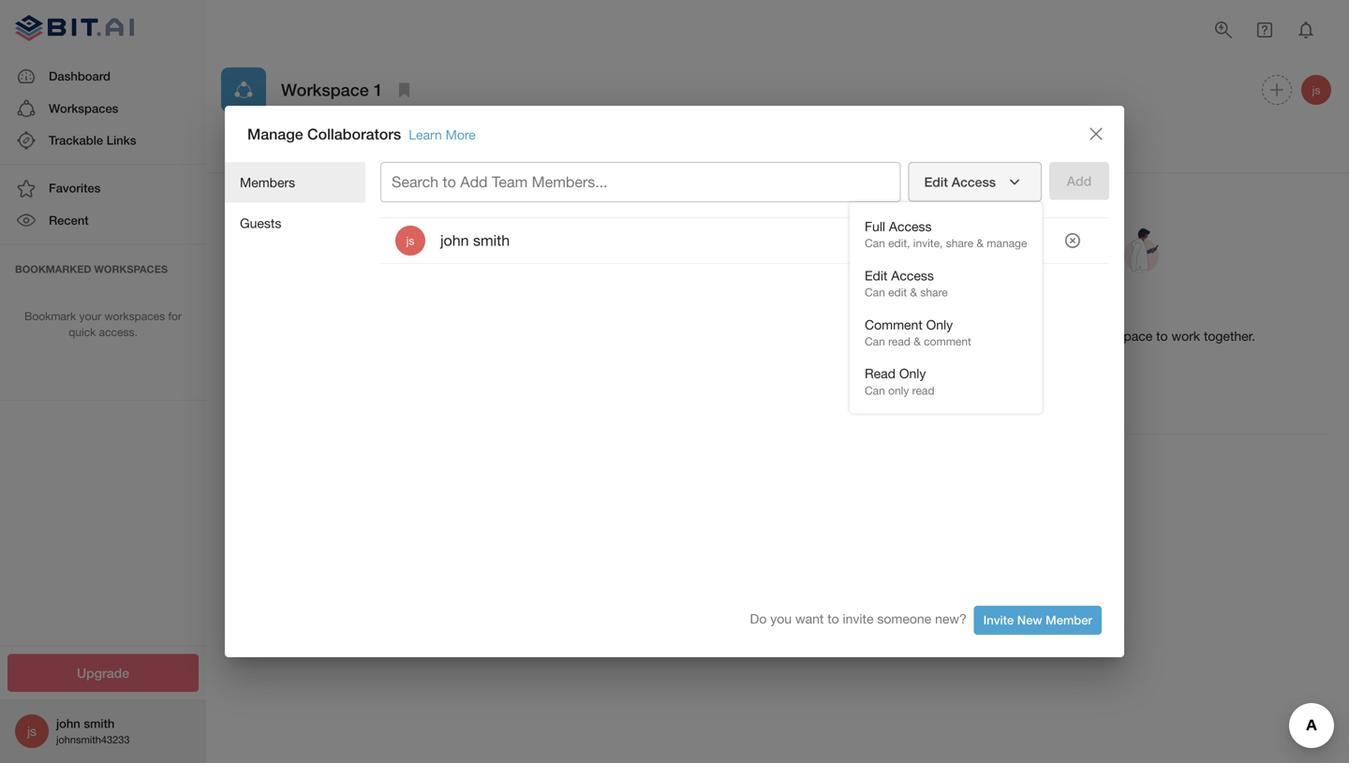 Task type: vqa. For each thing, say whether or not it's contained in the screenshot.
to
yes



Task type: locate. For each thing, give the bounding box(es) containing it.
collaborators
[[307, 125, 401, 143], [938, 302, 1032, 320], [922, 373, 1004, 388]]

read right only
[[913, 384, 935, 397]]

john up johnsmith43233
[[56, 717, 80, 732]]

1 can from the top
[[865, 237, 886, 250]]

content
[[385, 142, 448, 158]]

workspaces
[[94, 263, 168, 276]]

full access can edit, invite, share & manage
[[865, 219, 1028, 250]]

0 horizontal spatial smith
[[84, 717, 115, 732]]

member
[[1046, 614, 1093, 628]]

smith inside manage collaborators dialog
[[473, 232, 510, 249]]

full for full access
[[962, 234, 981, 248]]

smith down search to add team members...
[[473, 232, 510, 249]]

recent
[[49, 213, 89, 228]]

invite,
[[914, 237, 943, 250]]

2 vertical spatial js
[[27, 724, 37, 740]]

edit inside edit access can edit & share
[[865, 268, 888, 284]]

0 vertical spatial collaborators
[[307, 125, 401, 143]]

add down library
[[460, 173, 488, 191]]

john smith
[[441, 232, 510, 249]]

1
[[374, 80, 383, 100]]

access up "full access can edit, invite, share & manage"
[[952, 174, 996, 190]]

manage down edit
[[878, 302, 934, 320]]

collaborators
[[969, 329, 1045, 344]]

content library link
[[371, 127, 521, 172]]

edit,
[[889, 237, 911, 250]]

you
[[771, 612, 792, 627]]

only up "comment"
[[927, 317, 953, 333]]

quick
[[69, 326, 96, 339]]

& left the manage
[[977, 237, 984, 250]]

can for edit access
[[865, 286, 886, 299]]

0 vertical spatial manage
[[247, 125, 303, 143]]

1 vertical spatial share
[[921, 286, 948, 299]]

edit for edit access can edit & share
[[865, 268, 888, 284]]

edit for edit access
[[925, 174, 948, 190]]

2 vertical spatial edit
[[894, 373, 918, 388]]

& for only
[[914, 335, 921, 348]]

1 vertical spatial only
[[900, 366, 926, 382]]

& inside comment only can read & comment
[[914, 335, 921, 348]]

can left "edit,"
[[865, 237, 886, 250]]

access for edit access
[[952, 174, 996, 190]]

2 horizontal spatial js
[[1313, 83, 1321, 97]]

read down comment
[[889, 335, 911, 348]]

only
[[927, 317, 953, 333], [900, 366, 926, 382]]

0 vertical spatial js
[[1313, 83, 1321, 97]]

only inside comment only can read & comment
[[927, 317, 953, 333]]

john inside manage collaborators dialog
[[441, 232, 469, 249]]

& inside edit access can edit & share
[[911, 286, 918, 299]]

0 vertical spatial edit
[[925, 174, 948, 190]]

learn
[[409, 127, 442, 142]]

only
[[889, 384, 909, 397]]

access
[[952, 174, 996, 190], [889, 219, 932, 234], [985, 234, 1024, 248], [892, 268, 934, 284]]

1 horizontal spatial full
[[962, 234, 981, 248]]

only for comment only
[[927, 317, 953, 333]]

3 can from the top
[[865, 335, 886, 348]]

bookmarked workspaces
[[15, 263, 168, 276]]

full inside button
[[962, 234, 981, 248]]

0 vertical spatial smith
[[473, 232, 510, 249]]

4 can from the top
[[865, 384, 886, 397]]

1 vertical spatial john
[[56, 717, 80, 732]]

read only can only read
[[865, 366, 935, 397]]

manage inside manage collaborators add or remove collaborators to this workspace to work together.
[[878, 302, 934, 320]]

john smith johnsmith43233
[[56, 717, 130, 746]]

share for edit access
[[921, 286, 948, 299]]

0 horizontal spatial edit
[[865, 268, 888, 284]]

1 horizontal spatial john
[[441, 232, 469, 249]]

access up edit
[[892, 268, 934, 284]]

manage up members on the left
[[247, 125, 303, 143]]

manage collaborators learn more
[[247, 125, 476, 143]]

& right edit
[[911, 286, 918, 299]]

collaborators down workspace 1
[[307, 125, 401, 143]]

tab list
[[221, 127, 1335, 172]]

do
[[750, 612, 767, 627]]

1 vertical spatial collaborators
[[938, 302, 1032, 320]]

content library
[[385, 142, 507, 158]]

1 horizontal spatial add
[[878, 329, 902, 344]]

can inside edit access can edit & share
[[865, 286, 886, 299]]

js
[[1313, 83, 1321, 97], [406, 234, 415, 248], [27, 724, 37, 740]]

& left remove
[[914, 335, 921, 348]]

2 vertical spatial &
[[914, 335, 921, 348]]

1 vertical spatial add
[[878, 329, 902, 344]]

to right want
[[828, 612, 839, 627]]

manage inside dialog
[[247, 125, 303, 143]]

manage
[[247, 125, 303, 143], [878, 302, 934, 320]]

&
[[977, 237, 984, 250], [911, 286, 918, 299], [914, 335, 921, 348]]

0 horizontal spatial add
[[460, 173, 488, 191]]

access inside button
[[985, 234, 1024, 248]]

upgrade button
[[7, 655, 199, 693]]

0 vertical spatial john
[[441, 232, 469, 249]]

can down 'read'
[[865, 384, 886, 397]]

edit inside button
[[894, 373, 918, 388]]

0 horizontal spatial full
[[865, 219, 886, 234]]

only up only
[[900, 366, 926, 382]]

2 can from the top
[[865, 286, 886, 299]]

add inside manage collaborators add or remove collaborators to this workspace to work together.
[[878, 329, 902, 344]]

access inside "full access can edit, invite, share & manage"
[[889, 219, 932, 234]]

collaborators inside the edit collaborators button
[[922, 373, 1004, 388]]

smith
[[473, 232, 510, 249], [84, 717, 115, 732]]

full
[[865, 219, 886, 234], [962, 234, 981, 248]]

full access button
[[957, 226, 1052, 256]]

bookmarked
[[15, 263, 91, 276]]

collaborators inside manage collaborators add or remove collaborators to this workspace to work together.
[[938, 302, 1032, 320]]

add left the or
[[878, 329, 902, 344]]

0 vertical spatial read
[[889, 335, 911, 348]]

access inside edit access can edit & share
[[892, 268, 934, 284]]

share inside edit access can edit & share
[[921, 286, 948, 299]]

edit
[[925, 174, 948, 190], [865, 268, 888, 284], [894, 373, 918, 388]]

1 horizontal spatial read
[[913, 384, 935, 397]]

johnsmith43233
[[56, 734, 130, 746]]

manage collaborators dialog
[[225, 106, 1125, 658]]

john
[[441, 232, 469, 249], [56, 717, 80, 732]]

0 horizontal spatial john
[[56, 717, 80, 732]]

share
[[946, 237, 974, 250], [921, 286, 948, 299]]

to left this at the top right of page
[[1049, 329, 1061, 344]]

search
[[392, 173, 439, 191]]

can left edit
[[865, 286, 886, 299]]

0 horizontal spatial js
[[27, 724, 37, 740]]

1 vertical spatial edit
[[865, 268, 888, 284]]

share right invite,
[[946, 237, 974, 250]]

access up "edit,"
[[889, 219, 932, 234]]

only inside read only can only read
[[900, 366, 926, 382]]

collaborators down "comment"
[[922, 373, 1004, 388]]

can inside read only can only read
[[865, 384, 886, 397]]

1 vertical spatial read
[[913, 384, 935, 397]]

full inside "full access can edit, invite, share & manage"
[[865, 219, 886, 234]]

share inside "full access can edit, invite, share & manage"
[[946, 237, 974, 250]]

add inside manage collaborators dialog
[[460, 173, 488, 191]]

0 horizontal spatial read
[[889, 335, 911, 348]]

1 horizontal spatial edit
[[894, 373, 918, 388]]

edit collaborators button
[[878, 360, 1020, 400]]

guests button
[[225, 203, 366, 244]]

0 vertical spatial &
[[977, 237, 984, 250]]

0 vertical spatial only
[[927, 317, 953, 333]]

manage
[[987, 237, 1028, 250]]

access for full access can edit, invite, share & manage
[[889, 219, 932, 234]]

can down comment
[[865, 335, 886, 348]]

smith for john smith johnsmith43233
[[84, 717, 115, 732]]

2 vertical spatial collaborators
[[922, 373, 1004, 388]]

0 horizontal spatial manage
[[247, 125, 303, 143]]

add for search
[[460, 173, 488, 191]]

john inside john smith johnsmith43233
[[56, 717, 80, 732]]

access down edit access 'button'
[[985, 234, 1024, 248]]

1 horizontal spatial js
[[406, 234, 415, 248]]

can inside "full access can edit, invite, share & manage"
[[865, 237, 886, 250]]

collaborators up the collaborators
[[938, 302, 1032, 320]]

add
[[460, 173, 488, 191], [878, 329, 902, 344]]

js inside manage collaborators dialog
[[406, 234, 415, 248]]

do you want to invite someone new?
[[750, 612, 967, 627]]

1 vertical spatial manage
[[878, 302, 934, 320]]

john for john smith
[[441, 232, 469, 249]]

to down content library
[[443, 173, 456, 191]]

read
[[865, 366, 896, 382]]

access inside 'button'
[[952, 174, 996, 190]]

documents link
[[221, 127, 371, 172]]

1 vertical spatial &
[[911, 286, 918, 299]]

full left the manage
[[962, 234, 981, 248]]

1 horizontal spatial manage
[[878, 302, 934, 320]]

smith inside john smith johnsmith43233
[[84, 717, 115, 732]]

can inside comment only can read & comment
[[865, 335, 886, 348]]

full up edit access can edit & share
[[865, 219, 886, 234]]

0 vertical spatial add
[[460, 173, 488, 191]]

workspace
[[1089, 329, 1153, 344]]

can
[[865, 237, 886, 250], [865, 286, 886, 299], [865, 335, 886, 348], [865, 384, 886, 397]]

to
[[443, 173, 456, 191], [1049, 329, 1061, 344], [1157, 329, 1168, 344], [828, 612, 839, 627]]

smith up johnsmith43233
[[84, 717, 115, 732]]

edit inside 'button'
[[925, 174, 948, 190]]

john down search to add team members...
[[441, 232, 469, 249]]

tab list containing documents
[[221, 127, 1335, 172]]

want
[[796, 612, 824, 627]]

links
[[107, 133, 136, 148]]

collaborators inside manage collaborators dialog
[[307, 125, 401, 143]]

read
[[889, 335, 911, 348], [913, 384, 935, 397]]

share right edit
[[921, 286, 948, 299]]

2 horizontal spatial edit
[[925, 174, 948, 190]]

1 vertical spatial js
[[406, 234, 415, 248]]

0 vertical spatial share
[[946, 237, 974, 250]]

edit
[[889, 286, 907, 299]]

members
[[240, 175, 295, 190]]

workspace
[[281, 80, 369, 100]]

1 vertical spatial smith
[[84, 717, 115, 732]]

edit access
[[925, 174, 996, 190]]

1 horizontal spatial smith
[[473, 232, 510, 249]]



Task type: describe. For each thing, give the bounding box(es) containing it.
bookmark
[[24, 310, 76, 323]]

edit collaborators
[[894, 373, 1004, 388]]

can for full access
[[865, 237, 886, 250]]

comment
[[924, 335, 972, 348]]

documents
[[254, 142, 338, 158]]

together.
[[1204, 329, 1256, 344]]

can for comment only
[[865, 335, 886, 348]]

trackable links
[[49, 133, 136, 148]]

access for edit access can edit & share
[[892, 268, 934, 284]]

or
[[906, 329, 918, 344]]

edit access can edit & share
[[865, 268, 948, 299]]

invite
[[843, 612, 874, 627]]

invite
[[984, 614, 1014, 628]]

library
[[451, 142, 507, 158]]

invite new member
[[984, 614, 1093, 628]]

workspaces
[[104, 310, 165, 323]]

only for read only
[[900, 366, 926, 382]]

can for read only
[[865, 384, 886, 397]]

members...
[[532, 173, 608, 191]]

access.
[[99, 326, 138, 339]]

your
[[79, 310, 101, 323]]

john for john smith johnsmith43233
[[56, 717, 80, 732]]

bookmark image
[[393, 79, 416, 101]]

guests
[[240, 216, 282, 231]]

more
[[446, 127, 476, 142]]

edit for edit collaborators
[[894, 373, 918, 388]]

for
[[168, 310, 182, 323]]

manage for manage collaborators learn more
[[247, 125, 303, 143]]

read inside read only can only read
[[913, 384, 935, 397]]

bookmark your workspaces for quick access.
[[24, 310, 182, 339]]

access for full access
[[985, 234, 1024, 248]]

add for manage
[[878, 329, 902, 344]]

members button
[[225, 162, 366, 203]]

new?
[[935, 612, 967, 627]]

to left work
[[1157, 329, 1168, 344]]

collaborators for edit collaborators
[[922, 373, 1004, 388]]

share for full access
[[946, 237, 974, 250]]

remove
[[921, 329, 965, 344]]

trackable links button
[[0, 125, 206, 157]]

dashboard
[[49, 69, 111, 84]]

full access
[[962, 234, 1024, 248]]

this
[[1064, 329, 1085, 344]]

& for access
[[911, 286, 918, 299]]

upgrade
[[77, 666, 129, 681]]

smith for john smith
[[473, 232, 510, 249]]

learn more link
[[409, 127, 476, 142]]

manage for manage collaborators add or remove collaborators to this workspace to work together.
[[878, 302, 934, 320]]

someone
[[878, 612, 932, 627]]

favorites
[[49, 181, 101, 196]]

js inside js button
[[1313, 83, 1321, 97]]

read inside comment only can read & comment
[[889, 335, 911, 348]]

work
[[1172, 329, 1201, 344]]

new
[[1018, 614, 1043, 628]]

recent button
[[0, 205, 206, 237]]

edit access button
[[909, 162, 1042, 202]]

dashboard button
[[0, 61, 206, 93]]

search to add team members...
[[392, 173, 608, 191]]

team
[[492, 173, 528, 191]]

& inside "full access can edit, invite, share & manage"
[[977, 237, 984, 250]]

js button
[[1299, 72, 1335, 108]]

trackable
[[49, 133, 103, 148]]

workspaces button
[[0, 93, 206, 125]]

manage collaborators add or remove collaborators to this workspace to work together.
[[878, 302, 1256, 344]]

comment only can read & comment
[[865, 317, 972, 348]]

workspace 1
[[281, 80, 383, 100]]

favorites button
[[0, 173, 206, 205]]

comment
[[865, 317, 923, 333]]

full for full access can edit, invite, share & manage
[[865, 219, 886, 234]]

workspaces
[[49, 101, 118, 116]]

collaborators for manage collaborators add or remove collaborators to this workspace to work together.
[[938, 302, 1032, 320]]

collaborators for manage collaborators learn more
[[307, 125, 401, 143]]



